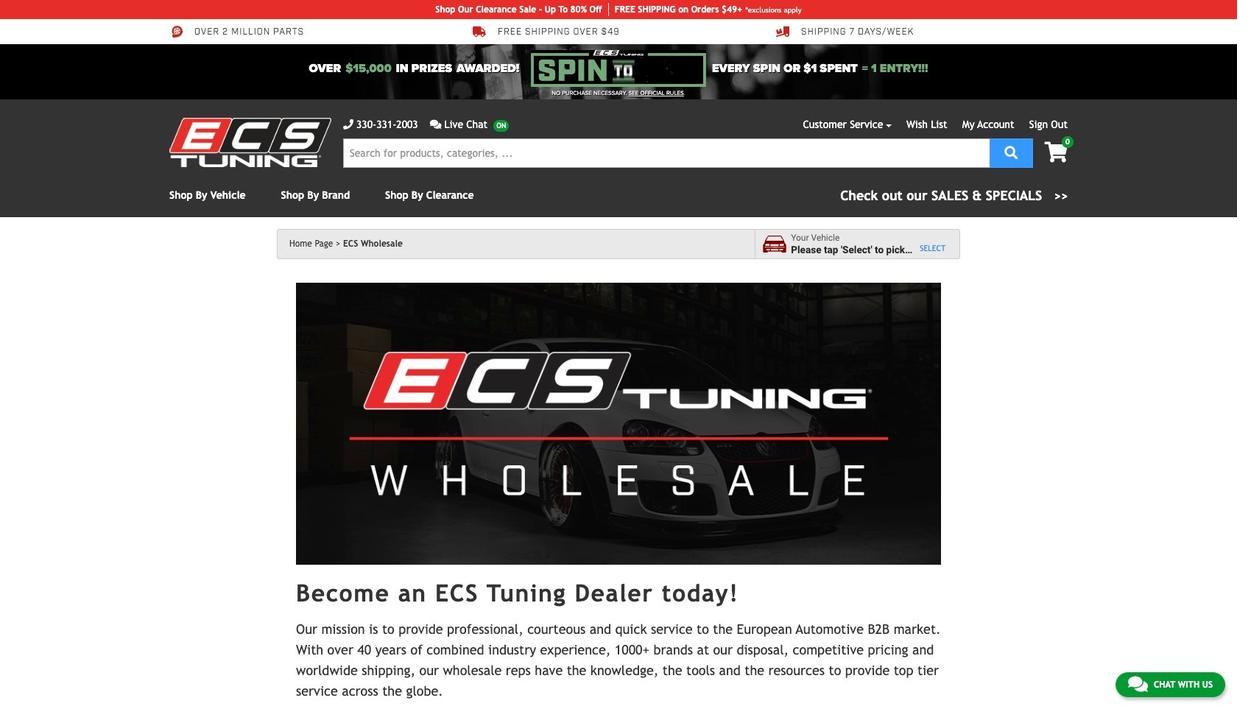 Task type: describe. For each thing, give the bounding box(es) containing it.
phone image
[[343, 119, 354, 130]]

shopping cart image
[[1045, 142, 1068, 163]]

ecs tuning 'spin to win' contest logo image
[[531, 50, 706, 87]]

1 vertical spatial comments image
[[1128, 675, 1148, 693]]



Task type: locate. For each thing, give the bounding box(es) containing it.
0 horizontal spatial comments image
[[430, 119, 441, 130]]

comments image
[[430, 119, 441, 130], [1128, 675, 1148, 693]]

ecs tuning image
[[169, 118, 331, 167]]

Search text field
[[343, 138, 990, 168]]

1 horizontal spatial comments image
[[1128, 675, 1148, 693]]

0 vertical spatial comments image
[[430, 119, 441, 130]]

search image
[[1005, 145, 1018, 159]]



Task type: vqa. For each thing, say whether or not it's contained in the screenshot.
warranty
no



